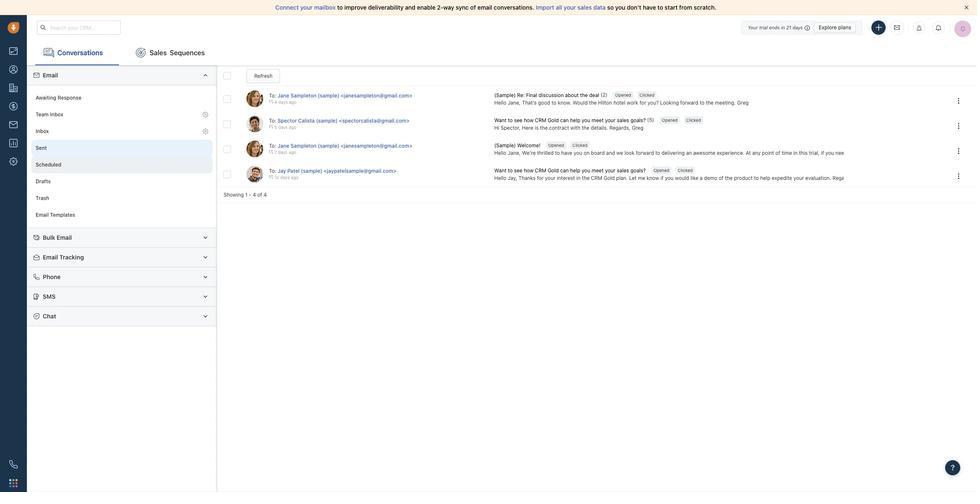 Task type: vqa. For each thing, say whether or not it's contained in the screenshot.
2nd the your from the left
no



Task type: locate. For each thing, give the bounding box(es) containing it.
gold
[[548, 118, 559, 124], [548, 168, 559, 174], [604, 175, 615, 181]]

meet down board
[[592, 168, 604, 174]]

jane, for that's
[[508, 100, 521, 106]]

to left delivering
[[655, 150, 660, 156]]

(sample) inside 'button'
[[494, 143, 516, 149]]

trial
[[759, 25, 768, 30]]

evaluation.
[[805, 175, 831, 181]]

days right 5
[[278, 125, 288, 130]]

how inside want to see how crm gold can help you meet your sales goals? (5)
[[524, 118, 534, 124]]

(sample) for 7 days ago
[[318, 143, 339, 149]]

scheduled
[[36, 162, 61, 168]]

0 vertical spatial jane,
[[508, 100, 521, 106]]

1 vertical spatial hello
[[494, 150, 506, 156]]

2 meet from the top
[[592, 168, 604, 174]]

2 can from the top
[[560, 168, 569, 174]]

1 vertical spatial crm
[[535, 168, 546, 174]]

clicked
[[640, 93, 654, 98], [686, 118, 701, 123], [573, 143, 587, 148], [678, 168, 693, 173]]

looking
[[660, 100, 679, 106]]

ago down the spector
[[289, 125, 296, 130]]

sales
[[150, 49, 167, 56]]

1 : from the top
[[275, 93, 276, 99]]

jane up 7 days ago
[[278, 143, 289, 149]]

0 vertical spatial have
[[643, 4, 656, 11]]

0 vertical spatial inbox
[[50, 112, 63, 118]]

how up 'here'
[[524, 118, 534, 124]]

: up 7
[[275, 143, 276, 149]]

of right the sync
[[470, 4, 476, 11]]

meet inside want to see how crm gold can help you meet your sales goals? (5)
[[592, 118, 604, 124]]

1 want from the top
[[494, 118, 506, 124]]

hello down (sample) welcome!
[[494, 150, 506, 156]]

1 vertical spatial gold
[[548, 168, 559, 174]]

you right so in the top right of the page
[[615, 4, 625, 11]]

want to see how crm gold can help you meet your sales goals? link up hi spector, here is the contract with the details. regards, greg
[[494, 117, 647, 124]]

sampleton
[[291, 93, 317, 99], [291, 143, 317, 149]]

1 vertical spatial sales
[[617, 118, 629, 124]]

1 sampleton from the top
[[291, 93, 317, 99]]

welcome!
[[517, 143, 541, 149]]

email for email tracking
[[43, 254, 58, 261]]

2 <janesampleton@gmail.com> from the top
[[341, 143, 412, 149]]

help
[[570, 118, 580, 124], [849, 150, 859, 156], [570, 168, 580, 174], [760, 175, 770, 181]]

1 horizontal spatial in
[[781, 25, 785, 30]]

for left you?
[[640, 100, 646, 106]]

meet up details.
[[592, 118, 604, 124]]

2 vertical spatial gold
[[604, 175, 615, 181]]

regards,
[[609, 125, 630, 131], [833, 175, 854, 181]]

regards, right details.
[[609, 125, 630, 131]]

jane sampleton (sample) <janesampleton@gmail.com> link
[[278, 93, 412, 99], [278, 143, 412, 149]]

want to see how crm gold can help you meet your sales goals? button
[[494, 117, 647, 124], [494, 167, 647, 175]]

1 horizontal spatial and
[[606, 150, 615, 156]]

days for 4 days ago
[[278, 100, 288, 105]]

1 vertical spatial outgoing image
[[269, 150, 273, 154]]

1 vertical spatial inbox
[[36, 128, 49, 135]]

drafts link
[[31, 174, 213, 190]]

gold for want to see how crm gold can help you meet your sales goals?
[[548, 168, 559, 174]]

clicked up an
[[686, 118, 701, 123]]

awesome
[[693, 150, 715, 156]]

ago
[[289, 100, 297, 105], [289, 125, 296, 130], [289, 150, 296, 155], [291, 175, 298, 180]]

-
[[249, 192, 251, 198]]

0 vertical spatial sales
[[577, 4, 592, 11]]

1 how from the top
[[524, 118, 534, 124]]

to for 10 days ago
[[269, 168, 275, 174]]

0 vertical spatial to : jane sampleton (sample) <janesampleton@gmail.com>
[[269, 93, 412, 99]]

to : jane sampleton (sample) <janesampleton@gmail.com> down to : spector calista (sample) <spectorcalista@gmail.com>
[[269, 143, 412, 149]]

(sample) for (sample) welcome!
[[494, 143, 516, 149]]

(sample) right calista
[[316, 118, 338, 124]]

0 horizontal spatial if
[[661, 175, 664, 181]]

2 hello from the top
[[494, 150, 506, 156]]

if right trial,
[[821, 150, 824, 156]]

forward right 'look'
[[636, 150, 654, 156]]

jay,
[[508, 175, 517, 181]]

0 vertical spatial jane
[[278, 93, 289, 99]]

want to see how crm gold can help you meet your sales goals? button up interest
[[494, 167, 647, 175]]

clicked up would
[[678, 168, 693, 173]]

can
[[560, 118, 569, 124], [560, 168, 569, 174]]

can inside want to see how crm gold can help you meet your sales goals? (5)
[[560, 118, 569, 124]]

ago for 7 days ago
[[289, 150, 296, 155]]

with left something,
[[860, 150, 870, 156]]

to right the thrilled
[[555, 150, 560, 156]]

jay
[[278, 168, 286, 174]]

the left meeting.
[[706, 100, 714, 106]]

1 vertical spatial (sample)
[[494, 143, 516, 149]]

jane up 4 days ago
[[278, 93, 289, 99]]

from
[[679, 4, 692, 11]]

(sample) left the re:
[[494, 92, 516, 99]]

jane sampleton (sample) <janesampleton@gmail.com> link for (sample) welcome!
[[278, 143, 412, 149]]

sales left data
[[577, 4, 592, 11]]

in left 21
[[781, 25, 785, 30]]

1 vertical spatial with
[[860, 150, 870, 156]]

1 horizontal spatial have
[[643, 4, 656, 11]]

1 horizontal spatial 4
[[264, 192, 267, 198]]

crm for want to see how crm gold can help you meet your sales goals? (5)
[[535, 118, 546, 124]]

phone image
[[9, 461, 18, 469]]

gold inside want to see how crm gold can help you meet your sales goals? link
[[548, 168, 559, 174]]

2 sampleton from the top
[[291, 143, 317, 149]]

to : spector calista (sample) <spectorcalista@gmail.com>
[[269, 118, 409, 124]]

gold up interest
[[548, 168, 559, 174]]

start
[[665, 4, 678, 11]]

email for email templates
[[36, 212, 49, 219]]

crm up is
[[535, 118, 546, 124]]

see inside want to see how crm gold can help you meet your sales goals? (5)
[[514, 118, 522, 124]]

look
[[625, 150, 634, 156]]

to
[[269, 93, 275, 99], [269, 118, 275, 124], [269, 143, 275, 149], [269, 168, 275, 174]]

3 hello from the top
[[494, 175, 506, 181]]

2 (sample) from the top
[[494, 143, 516, 149]]

0 vertical spatial want
[[494, 118, 506, 124]]

you up hi spector, here is the contract with the details. regards, greg
[[582, 118, 590, 124]]

team inbox link
[[31, 106, 213, 123]]

to up 4 days ago
[[269, 93, 275, 99]]

1 vertical spatial how
[[524, 168, 534, 174]]

gold for want to see how crm gold can help you meet your sales goals? (5)
[[548, 118, 559, 124]]

0 vertical spatial outgoing image
[[269, 100, 273, 104]]

sales inside want to see how crm gold can help you meet your sales goals? (5)
[[617, 118, 629, 124]]

(sample)
[[494, 92, 516, 99], [494, 143, 516, 149]]

1 horizontal spatial regards,
[[833, 175, 854, 181]]

jane for (sample) re: final discussion about the deal
[[278, 93, 289, 99]]

templates
[[50, 212, 75, 219]]

you?
[[648, 100, 659, 106]]

plans
[[838, 24, 851, 30]]

1 horizontal spatial with
[[860, 150, 870, 156]]

1 vertical spatial want
[[494, 168, 506, 174]]

how up thanks
[[524, 168, 534, 174]]

1 vertical spatial if
[[661, 175, 664, 181]]

1 vertical spatial want to see how crm gold can help you meet your sales goals? link
[[494, 167, 647, 175]]

jane, down (sample) welcome!
[[508, 150, 521, 156]]

details.
[[591, 125, 608, 131]]

jane sampleton (sample) <janesampleton@gmail.com> link for (sample) re: final discussion about the deal
[[278, 93, 412, 99]]

days right 21
[[793, 25, 803, 30]]

help up interest
[[570, 168, 580, 174]]

1 horizontal spatial inbox
[[50, 112, 63, 118]]

want to see how crm gold can help you meet your sales goals? link up interest
[[494, 167, 647, 175]]

crm down board
[[591, 175, 602, 181]]

1 outgoing image from the top
[[269, 100, 273, 104]]

1 goals? from the top
[[631, 118, 646, 124]]

0 vertical spatial sampleton
[[291, 93, 317, 99]]

ago right 7
[[289, 150, 296, 155]]

2 vertical spatial sales
[[617, 168, 629, 174]]

point
[[762, 150, 774, 156]]

0 horizontal spatial regards,
[[609, 125, 630, 131]]

scheduled link
[[31, 157, 213, 174]]

days
[[793, 25, 803, 30], [278, 100, 288, 105], [278, 125, 288, 130], [278, 150, 288, 155], [280, 175, 290, 180]]

to
[[337, 4, 343, 11], [658, 4, 663, 11], [552, 100, 556, 106], [700, 100, 705, 106], [508, 118, 513, 124], [555, 150, 560, 156], [655, 150, 660, 156], [508, 168, 513, 174], [754, 175, 759, 181]]

see up jay,
[[514, 168, 522, 174]]

2 horizontal spatial 4
[[274, 100, 277, 105]]

to for 7 days ago
[[269, 143, 275, 149]]

sales for want to see how crm gold can help you meet your sales goals?
[[617, 168, 629, 174]]

to up 5
[[269, 118, 275, 124]]

2 to : jane sampleton (sample) <janesampleton@gmail.com> from the top
[[269, 143, 412, 149]]

1 vertical spatial can
[[560, 168, 569, 174]]

want to see how crm gold can help you meet your sales goals? button for to : spector calista (sample) <spectorcalista@gmail.com>
[[494, 117, 647, 124]]

opened down looking
[[662, 118, 678, 123]]

to up 7
[[269, 143, 275, 149]]

plan.
[[616, 175, 628, 181]]

0 vertical spatial (sample)
[[494, 92, 516, 99]]

4 to from the top
[[269, 168, 275, 174]]

how for want to see how crm gold can help you meet your sales goals?
[[524, 168, 534, 174]]

0 horizontal spatial forward
[[636, 150, 654, 156]]

of right demo
[[719, 175, 724, 181]]

sampleton up 7 days ago
[[291, 143, 317, 149]]

hotel
[[614, 100, 625, 106]]

awaiting response
[[36, 95, 81, 101]]

: for 10 days ago
[[275, 168, 276, 174]]

2 vertical spatial greg
[[855, 175, 867, 181]]

crm inside want to see how crm gold can help you meet your sales goals? (5)
[[535, 118, 546, 124]]

1 vertical spatial regards,
[[833, 175, 854, 181]]

want
[[494, 118, 506, 124], [494, 168, 506, 174]]

(sample) inside '(sample) re: final discussion about the deal (2)'
[[494, 92, 516, 99]]

sampleton for (sample) welcome!
[[291, 143, 317, 149]]

the down want to see how crm gold can help you meet your sales goals?
[[582, 175, 590, 181]]

1 jane, from the top
[[508, 100, 521, 106]]

that's
[[522, 100, 537, 106]]

to up jay,
[[508, 168, 513, 174]]

1 vertical spatial goals?
[[631, 168, 646, 174]]

outgoing image
[[269, 100, 273, 104], [269, 175, 273, 180]]

2 want to see how crm gold can help you meet your sales goals? button from the top
[[494, 167, 647, 175]]

0 vertical spatial want to see how crm gold can help you meet your sales goals? button
[[494, 117, 647, 124]]

can for want to see how crm gold can help you meet your sales goals? (5)
[[560, 118, 569, 124]]

at
[[746, 150, 751, 156]]

2 jane, from the top
[[508, 150, 521, 156]]

crm up thanks
[[535, 168, 546, 174]]

see
[[514, 118, 522, 124], [514, 168, 522, 174]]

0 vertical spatial greg
[[737, 100, 749, 106]]

2 want to see how crm gold can help you meet your sales goals? link from the top
[[494, 167, 647, 175]]

<janesampleton@gmail.com> down <spectorcalista@gmail.com> at top left
[[341, 143, 412, 149]]

(sample) down spector,
[[494, 143, 516, 149]]

2 want from the top
[[494, 168, 506, 174]]

to : jane sampleton (sample) <janesampleton@gmail.com> for (sample) re: final discussion about the deal
[[269, 93, 412, 99]]

1 meet from the top
[[592, 118, 604, 124]]

the
[[580, 92, 588, 99], [589, 100, 597, 106], [706, 100, 714, 106], [540, 125, 548, 131], [582, 125, 589, 131], [917, 150, 925, 156], [582, 175, 590, 181], [725, 175, 733, 181]]

email up the phone
[[43, 254, 58, 261]]

1 vertical spatial see
[[514, 168, 522, 174]]

2 to from the top
[[269, 118, 275, 124]]

connect your mailbox to improve deliverability and enable 2-way sync of email conversations. import all your sales data so you don't have to start from scratch.
[[275, 4, 716, 11]]

0 vertical spatial want to see how crm gold can help you meet your sales goals? link
[[494, 117, 647, 124]]

0 vertical spatial outgoing image
[[269, 125, 273, 129]]

1 hello from the top
[[494, 100, 506, 106]]

sales
[[577, 4, 592, 11], [617, 118, 629, 124], [617, 168, 629, 174]]

hello for hello jay, thanks for your interest in the crm gold plan. let me know if you would like a demo of the product to help expedite your evaluation. regards, greg
[[494, 175, 506, 181]]

2 goals? from the top
[[631, 168, 646, 174]]

the up would
[[580, 92, 588, 99]]

inbox right team
[[50, 112, 63, 118]]

sales down hello jane, that's good to know. would the hilton hotel work for you? looking forward to the meeting. greg
[[617, 118, 629, 124]]

0 vertical spatial if
[[821, 150, 824, 156]]

any
[[752, 150, 761, 156]]

showing
[[224, 192, 244, 198]]

1 want to see how crm gold can help you meet your sales goals? button from the top
[[494, 117, 647, 124]]

patel
[[287, 168, 300, 174]]

and left "we'll"
[[956, 150, 965, 156]]

can up hi spector, here is the contract with the details. regards, greg
[[560, 118, 569, 124]]

spector,
[[501, 125, 521, 131]]

way
[[443, 4, 454, 11]]

to up spector,
[[508, 118, 513, 124]]

you down on in the top of the page
[[582, 168, 590, 174]]

1 vertical spatial forward
[[636, 150, 654, 156]]

1 vertical spatial meet
[[592, 168, 604, 174]]

hello left jay,
[[494, 175, 506, 181]]

1 vertical spatial jane,
[[508, 150, 521, 156]]

scratch.
[[694, 4, 716, 11]]

explore plans link
[[814, 22, 856, 32]]

can up interest
[[560, 168, 569, 174]]

the right hit
[[917, 150, 925, 156]]

jane, down the re:
[[508, 100, 521, 106]]

1 vertical spatial jane sampleton (sample) <janesampleton@gmail.com> link
[[278, 143, 412, 149]]

1 vertical spatial want to see how crm gold can help you meet your sales goals? button
[[494, 167, 647, 175]]

sent
[[36, 145, 47, 151]]

jane sampleton (sample) <janesampleton@gmail.com> link up 'spector calista (sample) <spectorcalista@gmail.com>' link
[[278, 93, 412, 99]]

1 vertical spatial jane
[[278, 143, 289, 149]]

clicked up you?
[[640, 93, 654, 98]]

1 jane sampleton (sample) <janesampleton@gmail.com> link from the top
[[278, 93, 412, 99]]

3 to from the top
[[269, 143, 275, 149]]

have up want to see how crm gold can help you meet your sales goals?
[[561, 150, 572, 156]]

crm for want to see how crm gold can help you meet your sales goals?
[[535, 168, 546, 174]]

chat
[[43, 313, 56, 320]]

2 outgoing image from the top
[[269, 175, 273, 180]]

response
[[58, 95, 81, 101]]

2 : from the top
[[275, 118, 276, 124]]

hello
[[494, 100, 506, 106], [494, 150, 506, 156], [494, 175, 506, 181]]

and left we
[[606, 150, 615, 156]]

2 vertical spatial hello
[[494, 175, 506, 181]]

2 how from the top
[[524, 168, 534, 174]]

ago up the spector
[[289, 100, 297, 105]]

1 vertical spatial to : jane sampleton (sample) <janesampleton@gmail.com>
[[269, 143, 412, 149]]

conversations
[[57, 49, 103, 56]]

0 vertical spatial how
[[524, 118, 534, 124]]

sales up plan.
[[617, 168, 629, 174]]

gold left plan.
[[604, 175, 615, 181]]

2 vertical spatial in
[[576, 175, 581, 181]]

1 to : jane sampleton (sample) <janesampleton@gmail.com> from the top
[[269, 93, 412, 99]]

the down want to see how crm gold can help you meet your sales goals? (5)
[[582, 125, 589, 131]]

1 can from the top
[[560, 118, 569, 124]]

is
[[535, 125, 539, 131]]

1 vertical spatial <janesampleton@gmail.com>
[[341, 143, 412, 149]]

1 jane from the top
[[278, 93, 289, 99]]

want inside want to see how crm gold can help you meet your sales goals? (5)
[[494, 118, 506, 124]]

4 days ago
[[274, 100, 297, 105]]

0 vertical spatial gold
[[548, 118, 559, 124]]

0 vertical spatial jane sampleton (sample) <janesampleton@gmail.com> link
[[278, 93, 412, 99]]

0 horizontal spatial for
[[537, 175, 544, 181]]

1 <janesampleton@gmail.com> from the top
[[341, 93, 412, 99]]

0 vertical spatial hello
[[494, 100, 506, 106]]

contract
[[549, 125, 569, 131]]

drafts
[[36, 179, 51, 185]]

1 vertical spatial in
[[793, 150, 798, 156]]

0 vertical spatial in
[[781, 25, 785, 30]]

want to see how crm gold can help you meet your sales goals? link for spector calista (sample) <spectorcalista@gmail.com>
[[494, 117, 647, 124]]

: for 7 days ago
[[275, 143, 276, 149]]

with down want to see how crm gold can help you meet your sales goals? (5)
[[570, 125, 580, 131]]

conversations link
[[35, 40, 119, 65]]

0 vertical spatial see
[[514, 118, 522, 124]]

see up spector,
[[514, 118, 522, 124]]

3 : from the top
[[275, 143, 276, 149]]

: for 5 days ago
[[275, 118, 276, 124]]

<janesampleton@gmail.com>
[[341, 93, 412, 99], [341, 143, 412, 149]]

time
[[782, 150, 792, 156]]

connect
[[275, 4, 299, 11]]

1 want to see how crm gold can help you meet your sales goals? link from the top
[[494, 117, 647, 124]]

outgoing image for to : jane sampleton (sample) <janesampleton@gmail.com>
[[269, 100, 273, 104]]

we
[[616, 150, 623, 156]]

to left "start"
[[658, 4, 663, 11]]

email down trash
[[36, 212, 49, 219]]

1 horizontal spatial for
[[640, 100, 646, 106]]

outgoing image
[[269, 125, 273, 129], [269, 150, 273, 154]]

1 vertical spatial for
[[537, 175, 544, 181]]

you left on in the top of the page
[[574, 150, 582, 156]]

inbox
[[50, 112, 63, 118], [36, 128, 49, 135]]

email for email
[[43, 72, 58, 79]]

of
[[470, 4, 476, 11], [776, 150, 780, 156], [719, 175, 724, 181], [257, 192, 262, 198]]

2 outgoing image from the top
[[269, 150, 273, 154]]

0 horizontal spatial greg
[[632, 125, 643, 131]]

help up hi spector, here is the contract with the details. regards, greg
[[570, 118, 580, 124]]

want to see how crm gold can help you meet your sales goals?
[[494, 168, 646, 174]]

import all your sales data link
[[536, 4, 607, 11]]

to down the discussion
[[552, 100, 556, 106]]

0 vertical spatial <janesampleton@gmail.com>
[[341, 93, 412, 99]]

1 horizontal spatial if
[[821, 150, 824, 156]]

if
[[821, 150, 824, 156], [661, 175, 664, 181]]

goals? inside want to see how crm gold can help you meet your sales goals? (5)
[[631, 118, 646, 124]]

you
[[615, 4, 625, 11], [582, 118, 590, 124], [574, 150, 582, 156], [826, 150, 834, 156], [582, 168, 590, 174], [665, 175, 674, 181]]

1 vertical spatial outgoing image
[[269, 175, 273, 180]]

2 horizontal spatial greg
[[855, 175, 867, 181]]

0 vertical spatial with
[[570, 125, 580, 131]]

0 horizontal spatial have
[[561, 150, 572, 156]]

1 (sample) from the top
[[494, 92, 516, 99]]

outgoing image left 7
[[269, 150, 273, 154]]

inbox down team
[[36, 128, 49, 135]]

trash
[[36, 196, 49, 202]]

help inside want to see how crm gold can help you meet your sales goals? (5)
[[570, 118, 580, 124]]

1 see from the top
[[514, 118, 522, 124]]

10 days ago
[[274, 175, 298, 180]]

your trial ends in 21 days
[[748, 25, 803, 30]]

days down jay
[[280, 175, 290, 180]]

tab list containing conversations
[[27, 40, 977, 65]]

know.
[[558, 100, 571, 106]]

1 to from the top
[[269, 93, 275, 99]]

0 horizontal spatial inbox
[[36, 128, 49, 135]]

sampleton up 4 days ago
[[291, 93, 317, 99]]

discussion
[[539, 92, 564, 99]]

(sample) up to : jay patel (sample) <jaypatelsample@gmail.com>
[[318, 143, 339, 149]]

0 vertical spatial goals?
[[631, 118, 646, 124]]

tab list
[[27, 40, 977, 65]]

<janesampleton@gmail.com> for (sample) re: final discussion about the deal
[[341, 93, 412, 99]]

(sample) right patel
[[301, 168, 322, 174]]

4 : from the top
[[275, 168, 276, 174]]

0 vertical spatial crm
[[535, 118, 546, 124]]

hi spector, here is the contract with the details. regards, greg
[[494, 125, 643, 131]]

and
[[405, 4, 415, 11], [606, 150, 615, 156], [956, 150, 965, 156]]

0 vertical spatial meet
[[592, 118, 604, 124]]

0 horizontal spatial in
[[576, 175, 581, 181]]

2 see from the top
[[514, 168, 522, 174]]

with
[[570, 125, 580, 131], [860, 150, 870, 156]]

<janesampleton@gmail.com> up <spectorcalista@gmail.com> at top left
[[341, 93, 412, 99]]

gold inside want to see how crm gold can help you meet your sales goals? (5)
[[548, 118, 559, 124]]

1 horizontal spatial forward
[[680, 100, 698, 106]]

your
[[300, 4, 313, 11], [564, 4, 576, 11], [605, 118, 616, 124], [605, 168, 616, 174], [545, 175, 556, 181], [794, 175, 804, 181]]

2 jane sampleton (sample) <janesampleton@gmail.com> link from the top
[[278, 143, 412, 149]]

0 vertical spatial can
[[560, 118, 569, 124]]

: up 4 days ago
[[275, 93, 276, 99]]

1 outgoing image from the top
[[269, 125, 273, 129]]

days right 7
[[278, 150, 288, 155]]

1 vertical spatial sampleton
[[291, 143, 317, 149]]

2 jane from the top
[[278, 143, 289, 149]]

(sample) for (sample) re: final discussion about the deal (2)
[[494, 92, 516, 99]]

something,
[[872, 150, 898, 156]]



Task type: describe. For each thing, give the bounding box(es) containing it.
of left time at the right of the page
[[776, 150, 780, 156]]

re:
[[517, 92, 525, 99]]

(sample) for 5 days ago
[[316, 118, 338, 124]]

2 vertical spatial crm
[[591, 175, 602, 181]]

how for want to see how crm gold can help you meet your sales goals? (5)
[[524, 118, 534, 124]]

ago for 5 days ago
[[289, 125, 296, 130]]

a
[[700, 175, 703, 181]]

ago for 4 days ago
[[289, 100, 297, 105]]

to for 4 days ago
[[269, 93, 275, 99]]

days for 10 days ago
[[280, 175, 290, 180]]

hi
[[494, 125, 499, 131]]

mailbox
[[314, 4, 336, 11]]

inbox inside "link"
[[36, 128, 49, 135]]

conversations.
[[494, 4, 534, 11]]

we'll
[[966, 150, 977, 156]]

tracking
[[59, 254, 84, 261]]

clicked up on in the top of the page
[[573, 143, 587, 148]]

you left need
[[826, 150, 834, 156]]

help right need
[[849, 150, 859, 156]]

Search your CRM... text field
[[37, 21, 121, 35]]

0 horizontal spatial and
[[405, 4, 415, 11]]

(sample) re: final discussion about the deal link
[[494, 92, 601, 99]]

the right is
[[540, 125, 548, 131]]

hello for hello jane, we're thrilled to have you on board and we look forward to delivering an awesome experience. at any point of time in this trial, if you need help with something, just hit the reply button and we'll 
[[494, 150, 506, 156]]

email image
[[894, 24, 900, 31]]

0 vertical spatial for
[[640, 100, 646, 106]]

opened up know
[[654, 168, 669, 173]]

0 vertical spatial regards,
[[609, 125, 630, 131]]

bulk
[[43, 234, 55, 241]]

trash link
[[31, 190, 213, 207]]

would
[[573, 100, 588, 106]]

me
[[638, 175, 645, 181]]

experience.
[[717, 150, 744, 156]]

connect your mailbox link
[[275, 4, 337, 11]]

ago for 10 days ago
[[291, 175, 298, 180]]

jane, for we're
[[508, 150, 521, 156]]

showing 1 - 4 of 4
[[224, 192, 267, 198]]

team
[[36, 112, 49, 118]]

sync
[[456, 4, 469, 11]]

let
[[629, 175, 637, 181]]

you inside want to see how crm gold can help you meet your sales goals? (5)
[[582, 118, 590, 124]]

sampleton for (sample) re: final discussion about the deal
[[291, 93, 317, 99]]

<janesampleton@gmail.com> for (sample) welcome!
[[341, 143, 412, 149]]

see for want to see how crm gold can help you meet your sales goals? (5)
[[514, 118, 522, 124]]

meet for want to see how crm gold can help you meet your sales goals? (5)
[[592, 118, 604, 124]]

expedite
[[772, 175, 792, 181]]

the inside '(sample) re: final discussion about the deal (2)'
[[580, 92, 588, 99]]

opened up the thrilled
[[548, 143, 564, 148]]

reply
[[926, 150, 938, 156]]

outgoing image for to : jane sampleton (sample) <janesampleton@gmail.com>
[[269, 150, 273, 154]]

phone element
[[5, 457, 22, 474]]

jay patel (sample) <jaypatelsample@gmail.com> link
[[278, 168, 396, 174]]

outgoing image for to : spector calista (sample) <spectorcalista@gmail.com>
[[269, 125, 273, 129]]

<spectorcalista@gmail.com>
[[339, 118, 409, 124]]

2 horizontal spatial and
[[956, 150, 965, 156]]

team inbox
[[36, 112, 63, 118]]

sales sequences
[[150, 49, 205, 56]]

days for 5 days ago
[[278, 125, 288, 130]]

trial,
[[809, 150, 820, 156]]

know
[[647, 175, 659, 181]]

want for want to see how crm gold can help you meet your sales goals?
[[494, 168, 506, 174]]

button
[[939, 150, 955, 156]]

(sample) for 10 days ago
[[301, 168, 322, 174]]

close image
[[965, 5, 969, 10]]

inbox link
[[31, 123, 213, 140]]

2 horizontal spatial in
[[793, 150, 798, 156]]

(sample) re: final discussion about the deal (2)
[[494, 92, 608, 99]]

about
[[565, 92, 579, 99]]

phone
[[43, 274, 61, 281]]

hello for hello jane, that's good to know. would the hilton hotel work for you? looking forward to the meeting. greg
[[494, 100, 506, 106]]

sequences
[[170, 49, 205, 56]]

the down 'deal'
[[589, 100, 597, 106]]

the left product
[[725, 175, 733, 181]]

of right -
[[257, 192, 262, 198]]

7 days ago
[[274, 150, 296, 155]]

thrilled
[[537, 150, 554, 156]]

0 horizontal spatial with
[[570, 125, 580, 131]]

work
[[627, 100, 638, 106]]

email templates link
[[31, 207, 213, 224]]

enable
[[417, 4, 436, 11]]

goals? for want to see how crm gold can help you meet your sales goals? (5)
[[631, 118, 646, 124]]

deliverability
[[368, 4, 404, 11]]

jane for (sample) welcome!
[[278, 143, 289, 149]]

outgoing image for to : jay patel (sample) <jaypatelsample@gmail.com>
[[269, 175, 273, 180]]

1 horizontal spatial greg
[[737, 100, 749, 106]]

sms
[[43, 293, 56, 301]]

all
[[556, 4, 562, 11]]

here
[[522, 125, 533, 131]]

(sample) for 4 days ago
[[318, 93, 339, 99]]

bulk email
[[43, 234, 72, 241]]

0 vertical spatial forward
[[680, 100, 698, 106]]

help left expedite
[[760, 175, 770, 181]]

interest
[[557, 175, 575, 181]]

explore plans
[[819, 24, 851, 30]]

spector calista (sample) <spectorcalista@gmail.com> link
[[278, 118, 409, 124]]

to : jay patel (sample) <jaypatelsample@gmail.com>
[[269, 168, 396, 174]]

want to see how crm gold can help you meet your sales goals? link for jay patel (sample) <jaypatelsample@gmail.com>
[[494, 167, 647, 175]]

like
[[690, 175, 698, 181]]

want for want to see how crm gold can help you meet your sales goals? (5)
[[494, 118, 506, 124]]

to inside want to see how crm gold can help you meet your sales goals? (5)
[[508, 118, 513, 124]]

(sample) welcome! button
[[494, 142, 542, 149]]

refresh
[[254, 73, 273, 79]]

1 vertical spatial have
[[561, 150, 572, 156]]

1 vertical spatial greg
[[632, 125, 643, 131]]

freshworks switcher image
[[9, 480, 18, 488]]

21
[[786, 25, 791, 30]]

ends
[[769, 25, 780, 30]]

calista
[[298, 118, 315, 124]]

: for 4 days ago
[[275, 93, 276, 99]]

you left would
[[665, 175, 674, 181]]

5
[[274, 125, 277, 130]]

hello jay, thanks for your interest in the crm gold plan. let me know if you would like a demo of the product to help expedite your evaluation. regards, greg
[[494, 175, 867, 181]]

5 days ago
[[274, 125, 296, 130]]

to right product
[[754, 175, 759, 181]]

(sample) re: final discussion about the deal button
[[494, 92, 601, 99]]

meet for want to see how crm gold can help you meet your sales goals?
[[592, 168, 604, 174]]

want to see how crm gold can help you meet your sales goals? button for to : jay patel (sample) <jaypatelsample@gmail.com>
[[494, 167, 647, 175]]

we're
[[522, 150, 536, 156]]

to for 5 days ago
[[269, 118, 275, 124]]

7
[[274, 150, 277, 155]]

days for 7 days ago
[[278, 150, 288, 155]]

(sample) welcome! link
[[494, 142, 542, 149]]

product
[[734, 175, 753, 181]]

can for want to see how crm gold can help you meet your sales goals?
[[560, 168, 569, 174]]

email
[[477, 4, 492, 11]]

goals? for want to see how crm gold can help you meet your sales goals?
[[631, 168, 646, 174]]

email tracking
[[43, 254, 84, 261]]

email right bulk
[[57, 234, 72, 241]]

to left meeting.
[[700, 100, 705, 106]]

0 horizontal spatial 4
[[253, 192, 256, 198]]

opened up hello jane, that's good to know. would the hilton hotel work for you? looking forward to the meeting. greg
[[615, 93, 631, 98]]

awaiting response link
[[31, 90, 213, 106]]

improve
[[344, 4, 367, 11]]

data
[[593, 4, 606, 11]]

so
[[607, 4, 614, 11]]

to right mailbox
[[337, 4, 343, 11]]

import
[[536, 4, 554, 11]]

your inside want to see how crm gold can help you meet your sales goals? (5)
[[605, 118, 616, 124]]

sales sequences link
[[127, 40, 213, 65]]

to : jane sampleton (sample) <janesampleton@gmail.com> for (sample) welcome!
[[269, 143, 412, 149]]

see for want to see how crm gold can help you meet your sales goals?
[[514, 168, 522, 174]]

sales for want to see how crm gold can help you meet your sales goals? (5)
[[617, 118, 629, 124]]



